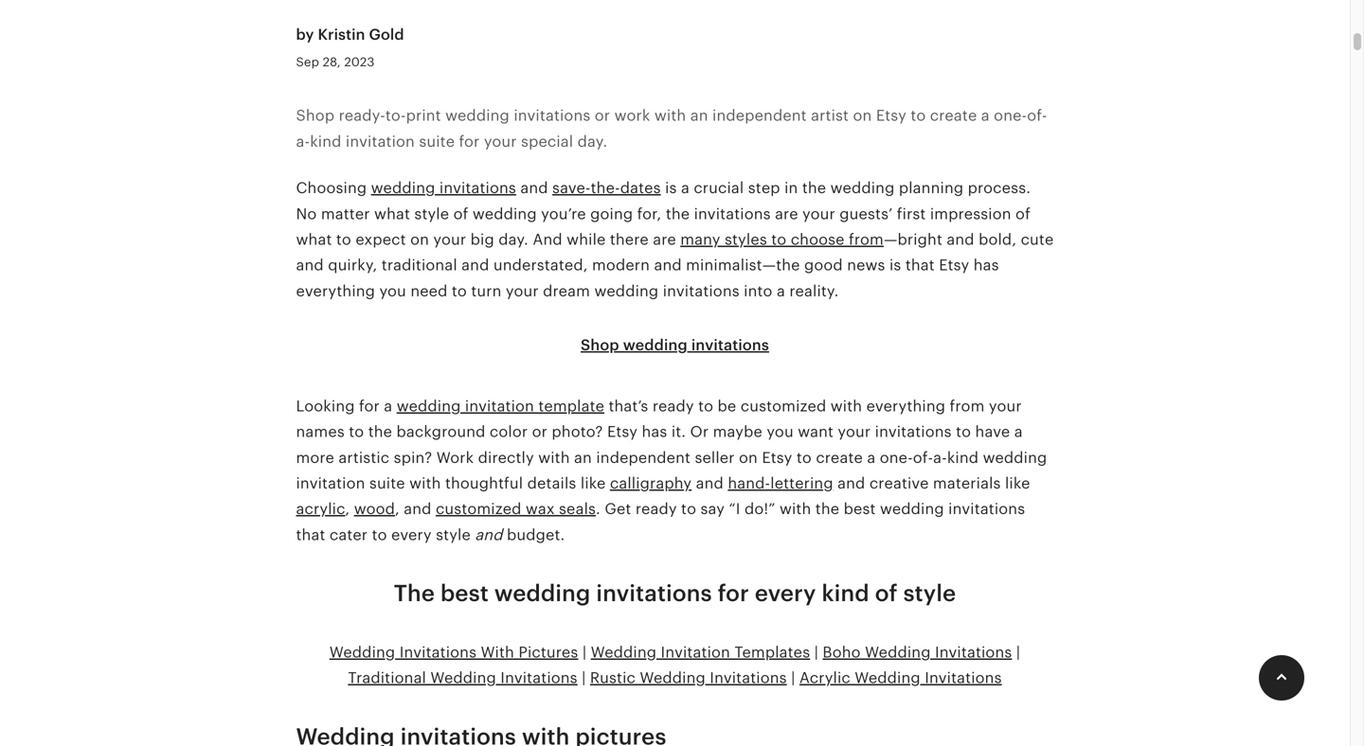 Task type: vqa. For each thing, say whether or not it's contained in the screenshot.
arrived
no



Task type: describe. For each thing, give the bounding box(es) containing it.
and down big at the left
[[462, 257, 489, 274]]

into
[[744, 283, 773, 300]]

understated,
[[493, 257, 588, 274]]

traditional
[[382, 257, 457, 274]]

day. inside 'shop ready-to-print wedding invitations or work with an independent artist on etsy to create a one-of- a-kind invitation suite for your special day.'
[[578, 133, 608, 150]]

has for and
[[974, 257, 999, 274]]

hand-
[[728, 475, 770, 492]]

seller
[[695, 449, 735, 466]]

wedding inside —bright and bold, cute and quirky, traditional and understated, modern and minimalist—the good news is that etsy has everything you need to turn your dream wedding invitations into a reality.
[[594, 283, 659, 300]]

boho wedding invitations link
[[823, 644, 1012, 661]]

to down wood link
[[372, 527, 387, 544]]

"i
[[729, 501, 740, 518]]

you inside that's ready to be customized with everything from your names to the background color or photo? etsy has it. or maybe you want your invitations to have a more artistic spin? work directly with an independent seller on etsy to create a one-of-a-kind wedding invitation suite with thoughtful details like
[[767, 424, 794, 441]]

1 horizontal spatial what
[[374, 205, 410, 222]]

gold
[[369, 26, 404, 43]]

get
[[605, 501, 631, 518]]

and left quirky,
[[296, 257, 324, 274]]

a inside 'shop ready-to-print wedding invitations or work with an independent artist on etsy to create a one-of- a-kind invitation suite for your special day.'
[[981, 107, 990, 124]]

and down customized wax seals link
[[475, 527, 503, 544]]

quirky,
[[328, 257, 377, 274]]

wedding up background
[[397, 398, 461, 415]]

invitations down "boho wedding invitations" link
[[925, 670, 1002, 687]]

wedding invitation templates link
[[591, 644, 810, 661]]

or inside that's ready to be customized with everything from your names to the background color or photo? etsy has it. or maybe you want your invitations to have a more artistic spin? work directly with an independent seller on etsy to create a one-of-a-kind wedding invitation suite with thoughtful details like
[[532, 424, 548, 441]]

lettering
[[770, 475, 833, 492]]

everything inside that's ready to be customized with everything from your names to the background color or photo? etsy has it. or maybe you want your invitations to have a more artistic spin? work directly with an independent seller on etsy to create a one-of-a-kind wedding invitation suite with thoughtful details like
[[866, 398, 946, 415]]

best inside . get ready to say "i do!" with the best wedding invitations that cater to every style
[[844, 501, 876, 518]]

like inside that's ready to be customized with everything from your names to the background color or photo? etsy has it. or maybe you want your invitations to have a more artistic spin? work directly with an independent seller on etsy to create a one-of-a-kind wedding invitation suite with thoughtful details like
[[581, 475, 606, 492]]

looking
[[296, 398, 355, 415]]

maybe
[[713, 424, 763, 441]]

invitation inside that's ready to be customized with everything from your names to the background color or photo? etsy has it. or maybe you want your invitations to have a more artistic spin? work directly with an independent seller on etsy to create a one-of-a-kind wedding invitation suite with thoughtful details like
[[296, 475, 365, 492]]

wedding up traditional
[[329, 644, 395, 661]]

create inside that's ready to be customized with everything from your names to the background color or photo? etsy has it. or maybe you want your invitations to have a more artistic spin? work directly with an independent seller on etsy to create a one-of-a-kind wedding invitation suite with thoughtful details like
[[816, 449, 863, 466]]

suite inside that's ready to be customized with everything from your names to the background color or photo? etsy has it. or maybe you want your invitations to have a more artistic spin? work directly with an independent seller on etsy to create a one-of-a-kind wedding invitation suite with thoughtful details like
[[369, 475, 405, 492]]

with inside . get ready to say "i do!" with the best wedding invitations that cater to every style
[[780, 501, 811, 518]]

shop wedding invitations link
[[581, 337, 769, 354]]

invitations up traditional wedding invitations link
[[399, 644, 477, 661]]

invitations down "into"
[[691, 337, 769, 354]]

1 horizontal spatial of
[[875, 581, 898, 607]]

looking for a wedding invitation template
[[296, 398, 604, 415]]

template
[[538, 398, 604, 415]]

wedding down invitation
[[640, 670, 706, 687]]

wedding inside that's ready to be customized with everything from your names to the background color or photo? etsy has it. or maybe you want your invitations to have a more artistic spin? work directly with an independent seller on etsy to create a one-of-a-kind wedding invitation suite with thoughtful details like
[[983, 449, 1047, 466]]

calligraphy and hand-lettering and creative materials like acrylic , wood , and customized wax seals
[[296, 475, 1030, 518]]

choose
[[791, 231, 845, 248]]

guests'
[[840, 205, 893, 222]]

with down spin?
[[409, 475, 441, 492]]

2023
[[344, 55, 375, 69]]

dates
[[620, 180, 661, 197]]

to inside is a crucial step in the wedding planning process. no matter what style of wedding you're going for, the invitations are your guests' first impression of what to expect on your big day. and while there are
[[336, 231, 351, 248]]

work
[[436, 449, 474, 466]]

28,
[[323, 55, 341, 69]]

wedding inside 'shop ready-to-print wedding invitations or work with an independent artist on etsy to create a one-of- a-kind invitation suite for your special day.'
[[445, 107, 510, 124]]

materials
[[933, 475, 1001, 492]]

seals
[[559, 501, 596, 518]]

invitations inside is a crucial step in the wedding planning process. no matter what style of wedding you're going for, the invitations are your guests' first impression of what to expect on your big day. and while there are
[[694, 205, 771, 222]]

one- inside that's ready to be customized with everything from your names to the background color or photo? etsy has it. or maybe you want your invitations to have a more artistic spin? work directly with an independent seller on etsy to create a one-of-a-kind wedding invitation suite with thoughtful details like
[[880, 449, 913, 466]]

dream
[[543, 283, 590, 300]]

by kristin gold
[[296, 26, 404, 43]]

news
[[847, 257, 885, 274]]

customized inside that's ready to be customized with everything from your names to the background color or photo? etsy has it. or maybe you want your invitations to have a more artistic spin? work directly with an independent seller on etsy to create a one-of-a-kind wedding invitation suite with thoughtful details like
[[741, 398, 826, 415]]

in
[[784, 180, 798, 197]]

style inside . get ready to say "i do!" with the best wedding invitations that cater to every style
[[436, 527, 471, 544]]

bold,
[[979, 231, 1017, 248]]

and budget.
[[475, 527, 565, 544]]

a inside is a crucial step in the wedding planning process. no matter what style of wedding you're going for, the invitations are your guests' first impression of what to expect on your big day. and while there are
[[681, 180, 690, 197]]

it.
[[671, 424, 686, 441]]

say
[[701, 501, 725, 518]]

to left 'be'
[[698, 398, 713, 415]]

sep 28, 2023
[[296, 55, 375, 69]]

kristin
[[318, 26, 365, 43]]

to left say
[[681, 501, 696, 518]]

invitations down templates
[[710, 670, 787, 687]]

wedding inside . get ready to say "i do!" with the best wedding invitations that cater to every style
[[880, 501, 944, 518]]

save-the-dates link
[[552, 180, 661, 197]]

there
[[610, 231, 649, 248]]

pictures
[[518, 644, 578, 661]]

calligraphy
[[610, 475, 692, 492]]

choosing
[[296, 180, 367, 197]]

first
[[897, 205, 926, 222]]

invitations inside . get ready to say "i do!" with the best wedding invitations that cater to every style
[[948, 501, 1025, 518]]

your inside 'shop ready-to-print wedding invitations or work with an independent artist on etsy to create a one-of- a-kind invitation suite for your special day.'
[[484, 133, 517, 150]]

to right styles
[[771, 231, 787, 248]]

every inside . get ready to say "i do!" with the best wedding invitations that cater to every style
[[391, 527, 432, 544]]

wedding up big at the left
[[473, 205, 537, 222]]

boho
[[823, 644, 861, 661]]

directly
[[478, 449, 534, 466]]

artist
[[811, 107, 849, 124]]

rustic wedding invitations link
[[590, 670, 787, 687]]

by
[[296, 26, 314, 43]]

and left creative
[[838, 475, 865, 492]]

acrylic wedding invitations link
[[799, 670, 1002, 687]]

a right have
[[1014, 424, 1023, 441]]

save-
[[552, 180, 591, 197]]

the right in
[[802, 180, 826, 197]]

or
[[690, 424, 709, 441]]

budget.
[[507, 527, 565, 544]]

details
[[527, 475, 576, 492]]

one- inside 'shop ready-to-print wedding invitations or work with an independent artist on etsy to create a one-of- a-kind invitation suite for your special day.'
[[994, 107, 1027, 124]]

that inside —bright and bold, cute and quirky, traditional and understated, modern and minimalist—the good news is that etsy has everything you need to turn your dream wedding invitations into a reality.
[[905, 257, 935, 274]]

like inside calligraphy and hand-lettering and creative materials like acrylic , wood , and customized wax seals
[[1005, 475, 1030, 492]]

and down many
[[654, 257, 682, 274]]

1 vertical spatial for
[[359, 398, 380, 415]]

acrylic
[[296, 501, 345, 518]]

for inside 'shop ready-to-print wedding invitations or work with an independent artist on etsy to create a one-of- a-kind invitation suite for your special day.'
[[459, 133, 480, 150]]

wedding down budget.
[[494, 581, 591, 607]]

your up have
[[989, 398, 1022, 415]]

day. inside is a crucial step in the wedding planning process. no matter what style of wedding you're going for, the invitations are your guests' first impression of what to expect on your big day. and while there are
[[499, 231, 529, 248]]

ready inside . get ready to say "i do!" with the best wedding invitations that cater to every style
[[635, 501, 677, 518]]

2 horizontal spatial of
[[1016, 205, 1031, 222]]

calligraphy link
[[610, 475, 692, 492]]

background
[[396, 424, 486, 441]]

spin?
[[394, 449, 432, 466]]

0 horizontal spatial what
[[296, 231, 332, 248]]

to inside 'shop ready-to-print wedding invitations or work with an independent artist on etsy to create a one-of- a-kind invitation suite for your special day.'
[[911, 107, 926, 124]]

to left have
[[956, 424, 971, 441]]

a up creative
[[867, 449, 876, 466]]

print
[[406, 107, 441, 124]]

traditional
[[348, 670, 426, 687]]

modern
[[592, 257, 650, 274]]

1 vertical spatial best
[[440, 581, 489, 607]]

wedding invitations with pictures link
[[329, 644, 578, 661]]

styles
[[725, 231, 767, 248]]

big
[[470, 231, 494, 248]]

with up 'want'
[[831, 398, 862, 415]]

1 horizontal spatial are
[[775, 205, 798, 222]]

invitations down . get ready to say "i do!" with the best wedding invitations that cater to every style on the bottom
[[596, 581, 712, 607]]

with
[[481, 644, 514, 661]]

you inside —bright and bold, cute and quirky, traditional and understated, modern and minimalist—the good news is that etsy has everything you need to turn your dream wedding invitations into a reality.
[[379, 283, 406, 300]]

a up artistic
[[384, 398, 392, 415]]

you're
[[541, 205, 586, 222]]

from inside that's ready to be customized with everything from your names to the background color or photo? etsy has it. or maybe you want your invitations to have a more artistic spin? work directly with an independent seller on etsy to create a one-of-a-kind wedding invitation suite with thoughtful details like
[[950, 398, 985, 415]]

that's ready to be customized with everything from your names to the background color or photo? etsy has it. or maybe you want your invitations to have a more artistic spin? work directly with an independent seller on etsy to create a one-of-a-kind wedding invitation suite with thoughtful details like
[[296, 398, 1047, 492]]

and up say
[[696, 475, 724, 492]]

to-
[[385, 107, 406, 124]]

the best wedding invitations for every kind of style
[[394, 581, 956, 607]]

many
[[680, 231, 721, 248]]

thoughtful
[[445, 475, 523, 492]]

1 vertical spatial every
[[755, 581, 816, 607]]

the right for,
[[666, 205, 690, 222]]

special
[[521, 133, 573, 150]]

color
[[490, 424, 528, 441]]

the-
[[591, 180, 620, 197]]

acrylic link
[[296, 501, 345, 518]]



Task type: locate. For each thing, give the bounding box(es) containing it.
1 horizontal spatial on
[[739, 449, 758, 466]]

independent left artist
[[712, 107, 807, 124]]

many styles to choose from link
[[680, 231, 884, 248]]

a inside —bright and bold, cute and quirky, traditional and understated, modern and minimalist—the good news is that etsy has everything you need to turn your dream wedding invitations into a reality.
[[777, 283, 785, 300]]

is inside is a crucial step in the wedding planning process. no matter what style of wedding you're going for, the invitations are your guests' first impression of what to expect on your big day. and while there are
[[665, 180, 677, 197]]

0 vertical spatial every
[[391, 527, 432, 544]]

hand-lettering link
[[728, 475, 833, 492]]

do!"
[[745, 501, 775, 518]]

the
[[394, 581, 435, 607]]

an down photo?
[[574, 449, 592, 466]]

best down creative
[[844, 501, 876, 518]]

0 vertical spatial shop
[[296, 107, 335, 124]]

photo?
[[552, 424, 603, 441]]

for up 'choosing wedding invitations and save-the-dates'
[[459, 133, 480, 150]]

good
[[804, 257, 843, 274]]

on up traditional
[[410, 231, 429, 248]]

a right "into"
[[777, 283, 785, 300]]

shop ready-to-print wedding invitations or work with an independent artist on etsy to create a one-of- a-kind invitation suite for your special day.
[[296, 107, 1047, 150]]

crucial
[[694, 180, 744, 197]]

2 vertical spatial for
[[718, 581, 749, 607]]

etsy down that's
[[607, 424, 638, 441]]

—bright and bold, cute and quirky, traditional and understated, modern and minimalist—the good news is that etsy has everything you need to turn your dream wedding invitations into a reality.
[[296, 231, 1054, 300]]

etsy down —bright
[[939, 257, 969, 274]]

etsy
[[876, 107, 907, 124], [939, 257, 969, 274], [607, 424, 638, 441], [762, 449, 792, 466]]

kind inside 'shop ready-to-print wedding invitations or work with an independent artist on etsy to create a one-of- a-kind invitation suite for your special day.'
[[310, 133, 342, 150]]

on inside is a crucial step in the wedding planning process. no matter what style of wedding you're going for, the invitations are your guests' first impression of what to expect on your big day. and while there are
[[410, 231, 429, 248]]

wedding up acrylic wedding invitations link
[[865, 644, 931, 661]]

2 vertical spatial style
[[903, 581, 956, 607]]

0 horizontal spatial a-
[[296, 133, 310, 150]]

are down for,
[[653, 231, 676, 248]]

1 horizontal spatial everything
[[866, 398, 946, 415]]

style
[[414, 205, 449, 222], [436, 527, 471, 544], [903, 581, 956, 607]]

1 horizontal spatial shop
[[581, 337, 619, 354]]

suite inside 'shop ready-to-print wedding invitations or work with an independent artist on etsy to create a one-of- a-kind invitation suite for your special day.'
[[419, 133, 455, 150]]

turn
[[471, 283, 502, 300]]

a left crucial
[[681, 180, 690, 197]]

has left it.
[[642, 424, 667, 441]]

invitations inside 'shop ready-to-print wedding invitations or work with an independent artist on etsy to create a one-of- a-kind invitation suite for your special day.'
[[514, 107, 591, 124]]

planning
[[899, 180, 964, 197]]

independent inside that's ready to be customized with everything from your names to the background color or photo? etsy has it. or maybe you want your invitations to have a more artistic spin? work directly with an independent seller on etsy to create a one-of-a-kind wedding invitation suite with thoughtful details like
[[596, 449, 691, 466]]

or left work
[[595, 107, 610, 124]]

2 vertical spatial on
[[739, 449, 758, 466]]

1 vertical spatial or
[[532, 424, 548, 441]]

or inside 'shop ready-to-print wedding invitations or work with an independent artist on etsy to create a one-of- a-kind invitation suite for your special day.'
[[595, 107, 610, 124]]

.
[[596, 501, 601, 518]]

on right artist
[[853, 107, 872, 124]]

ready inside that's ready to be customized with everything from your names to the background color or photo? etsy has it. or maybe you want your invitations to have a more artistic spin? work directly with an independent seller on etsy to create a one-of-a-kind wedding invitation suite with thoughtful details like
[[653, 398, 694, 415]]

like up .
[[581, 475, 606, 492]]

1 , from the left
[[345, 501, 350, 518]]

has inside —bright and bold, cute and quirky, traditional and understated, modern and minimalist—the good news is that etsy has everything you need to turn your dream wedding invitations into a reality.
[[974, 257, 999, 274]]

to
[[911, 107, 926, 124], [336, 231, 351, 248], [771, 231, 787, 248], [452, 283, 467, 300], [698, 398, 713, 415], [349, 424, 364, 441], [956, 424, 971, 441], [797, 449, 812, 466], [681, 501, 696, 518], [372, 527, 387, 544]]

that's
[[609, 398, 648, 415]]

0 vertical spatial day.
[[578, 133, 608, 150]]

1 vertical spatial style
[[436, 527, 471, 544]]

create inside 'shop ready-to-print wedding invitations or work with an independent artist on etsy to create a one-of- a-kind invitation suite for your special day.'
[[930, 107, 977, 124]]

has for ready
[[642, 424, 667, 441]]

invitations inside —bright and bold, cute and quirky, traditional and understated, modern and minimalist—the good news is that etsy has everything you need to turn your dream wedding invitations into a reality.
[[663, 283, 740, 300]]

2 horizontal spatial on
[[853, 107, 872, 124]]

more
[[296, 449, 334, 466]]

invitations down pictures
[[500, 670, 578, 687]]

0 horizontal spatial or
[[532, 424, 548, 441]]

style up "boho wedding invitations" link
[[903, 581, 956, 607]]

create down 'want'
[[816, 449, 863, 466]]

0 vertical spatial best
[[844, 501, 876, 518]]

of up cute
[[1016, 205, 1031, 222]]

artistic
[[339, 449, 390, 466]]

0 vertical spatial is
[[665, 180, 677, 197]]

everything inside —bright and bold, cute and quirky, traditional and understated, modern and minimalist—the good news is that etsy has everything you need to turn your dream wedding invitations into a reality.
[[296, 283, 375, 300]]

traditional wedding invitations link
[[348, 670, 578, 687]]

1 vertical spatial what
[[296, 231, 332, 248]]

many styles to choose from
[[680, 231, 884, 248]]

2 vertical spatial kind
[[822, 581, 869, 607]]

—bright
[[884, 231, 943, 248]]

creative
[[869, 475, 929, 492]]

the inside that's ready to be customized with everything from your names to the background color or photo? etsy has it. or maybe you want your invitations to have a more artistic spin? work directly with an independent seller on etsy to create a one-of-a-kind wedding invitation suite with thoughtful details like
[[368, 424, 392, 441]]

1 vertical spatial you
[[767, 424, 794, 441]]

with up details
[[538, 449, 570, 466]]

0 horizontal spatial suite
[[369, 475, 405, 492]]

ready-
[[339, 107, 385, 124]]

best
[[844, 501, 876, 518], [440, 581, 489, 607]]

of-
[[1027, 107, 1047, 124], [913, 449, 933, 466]]

. get ready to say "i do!" with the best wedding invitations that cater to every style
[[296, 501, 1025, 544]]

one- up creative
[[880, 449, 913, 466]]

0 vertical spatial kind
[[310, 133, 342, 150]]

while
[[567, 231, 606, 248]]

of- up creative
[[913, 449, 933, 466]]

kind down ready-
[[310, 133, 342, 150]]

0 horizontal spatial of
[[453, 205, 468, 222]]

suite down print
[[419, 133, 455, 150]]

day. right special
[[578, 133, 608, 150]]

with down 'lettering'
[[780, 501, 811, 518]]

that down acrylic link
[[296, 527, 325, 544]]

invitations up big at the left
[[439, 180, 516, 197]]

wedding up expect
[[371, 180, 435, 197]]

or
[[595, 107, 610, 124], [532, 424, 548, 441]]

every
[[391, 527, 432, 544], [755, 581, 816, 607]]

need
[[410, 283, 448, 300]]

0 vertical spatial style
[[414, 205, 449, 222]]

the down 'lettering'
[[815, 501, 839, 518]]

1 horizontal spatial like
[[1005, 475, 1030, 492]]

etsy up hand-lettering 'link'
[[762, 449, 792, 466]]

suite up wood link
[[369, 475, 405, 492]]

wedding down modern
[[594, 283, 659, 300]]

wedding down wedding invitations with pictures "link"
[[430, 670, 496, 687]]

1 like from the left
[[581, 475, 606, 492]]

a- inside that's ready to be customized with everything from your names to the background color or photo? etsy has it. or maybe you want your invitations to have a more artistic spin? work directly with an independent seller on etsy to create a one-of-a-kind wedding invitation suite with thoughtful details like
[[933, 449, 947, 466]]

and down impression at right top
[[947, 231, 975, 248]]

what down no
[[296, 231, 332, 248]]

a
[[981, 107, 990, 124], [681, 180, 690, 197], [777, 283, 785, 300], [384, 398, 392, 415], [1014, 424, 1023, 441], [867, 449, 876, 466]]

kind up materials
[[947, 449, 979, 466]]

choosing wedding invitations and save-the-dates
[[296, 180, 661, 197]]

1 vertical spatial a-
[[933, 449, 947, 466]]

customized
[[741, 398, 826, 415], [436, 501, 522, 518]]

0 vertical spatial what
[[374, 205, 410, 222]]

1 vertical spatial is
[[889, 257, 901, 274]]

invitations down materials
[[948, 501, 1025, 518]]

impression
[[930, 205, 1011, 222]]

or right color
[[532, 424, 548, 441]]

0 horizontal spatial are
[[653, 231, 676, 248]]

is inside —bright and bold, cute and quirky, traditional and understated, modern and minimalist—the good news is that etsy has everything you need to turn your dream wedding invitations into a reality.
[[889, 257, 901, 274]]

0 vertical spatial are
[[775, 205, 798, 222]]

0 horizontal spatial customized
[[436, 501, 522, 518]]

0 vertical spatial one-
[[994, 107, 1027, 124]]

2 , from the left
[[395, 501, 400, 518]]

1 vertical spatial kind
[[947, 449, 979, 466]]

|
[[582, 644, 587, 661], [814, 644, 819, 661], [1016, 644, 1020, 661], [582, 670, 586, 687], [791, 670, 795, 687]]

your up the choose
[[802, 205, 835, 222]]

1 vertical spatial day.
[[499, 231, 529, 248]]

0 horizontal spatial on
[[410, 231, 429, 248]]

2 like from the left
[[1005, 475, 1030, 492]]

0 horizontal spatial kind
[[310, 133, 342, 150]]

1 vertical spatial ready
[[635, 501, 677, 518]]

shop down dream
[[581, 337, 619, 354]]

0 vertical spatial or
[[595, 107, 610, 124]]

like right materials
[[1005, 475, 1030, 492]]

shop for shop ready-to-print wedding invitations or work with an independent artist on etsy to create a one-of- a-kind invitation suite for your special day.
[[296, 107, 335, 124]]

0 horizontal spatial that
[[296, 527, 325, 544]]

of- inside 'shop ready-to-print wedding invitations or work with an independent artist on etsy to create a one-of- a-kind invitation suite for your special day.'
[[1027, 107, 1047, 124]]

and right wood
[[404, 501, 432, 518]]

is a crucial step in the wedding planning process. no matter what style of wedding you're going for, the invitations are your guests' first impression of what to expect on your big day. and while there are
[[296, 180, 1031, 248]]

0 vertical spatial independent
[[712, 107, 807, 124]]

1 horizontal spatial create
[[930, 107, 977, 124]]

with right work
[[654, 107, 686, 124]]

1 vertical spatial on
[[410, 231, 429, 248]]

sep
[[296, 55, 319, 69]]

your inside —bright and bold, cute and quirky, traditional and understated, modern and minimalist—the good news is that etsy has everything you need to turn your dream wedding invitations into a reality.
[[506, 283, 539, 300]]

1 vertical spatial customized
[[436, 501, 522, 518]]

from up news at the right top of page
[[849, 231, 884, 248]]

every up templates
[[755, 581, 816, 607]]

2 vertical spatial invitation
[[296, 475, 365, 492]]

0 horizontal spatial ,
[[345, 501, 350, 518]]

0 vertical spatial customized
[[741, 398, 826, 415]]

have
[[975, 424, 1010, 441]]

invitation up acrylic
[[296, 475, 365, 492]]

1 vertical spatial has
[[642, 424, 667, 441]]

invitation
[[346, 133, 415, 150], [465, 398, 534, 415], [296, 475, 365, 492]]

wax
[[526, 501, 555, 518]]

0 horizontal spatial independent
[[596, 449, 691, 466]]

wedding up rustic
[[591, 644, 657, 661]]

0 vertical spatial a-
[[296, 133, 310, 150]]

wedding right print
[[445, 107, 510, 124]]

that inside . get ready to say "i do!" with the best wedding invitations that cater to every style
[[296, 527, 325, 544]]

0 vertical spatial that
[[905, 257, 935, 274]]

1 vertical spatial suite
[[369, 475, 405, 492]]

etsy inside —bright and bold, cute and quirky, traditional and understated, modern and minimalist—the good news is that etsy has everything you need to turn your dream wedding invitations into a reality.
[[939, 257, 969, 274]]

expect
[[356, 231, 406, 248]]

one-
[[994, 107, 1027, 124], [880, 449, 913, 466]]

invitations down minimalist—the
[[663, 283, 740, 300]]

invitation inside 'shop ready-to-print wedding invitations or work with an independent artist on etsy to create a one-of- a-kind invitation suite for your special day.'
[[346, 133, 415, 150]]

wood link
[[354, 501, 395, 518]]

1 horizontal spatial customized
[[741, 398, 826, 415]]

1 vertical spatial independent
[[596, 449, 691, 466]]

0 horizontal spatial every
[[391, 527, 432, 544]]

to up artistic
[[349, 424, 364, 441]]

0 vertical spatial you
[[379, 283, 406, 300]]

1 vertical spatial of-
[[913, 449, 933, 466]]

invitation
[[661, 644, 730, 661]]

shop inside 'shop ready-to-print wedding invitations or work with an independent artist on etsy to create a one-of- a-kind invitation suite for your special day.'
[[296, 107, 335, 124]]

has down bold,
[[974, 257, 999, 274]]

1 horizontal spatial or
[[595, 107, 610, 124]]

to down matter
[[336, 231, 351, 248]]

cater
[[330, 527, 368, 544]]

invitations inside that's ready to be customized with everything from your names to the background color or photo? etsy has it. or maybe you want your invitations to have a more artistic spin? work directly with an independent seller on etsy to create a one-of-a-kind wedding invitation suite with thoughtful details like
[[875, 424, 952, 441]]

from up have
[[950, 398, 985, 415]]

a-
[[296, 133, 310, 150], [933, 449, 947, 466]]

like
[[581, 475, 606, 492], [1005, 475, 1030, 492]]

1 horizontal spatial from
[[950, 398, 985, 415]]

day. right big at the left
[[499, 231, 529, 248]]

kind
[[310, 133, 342, 150], [947, 449, 979, 466], [822, 581, 869, 607]]

wedding invitations with pictures | wedding invitation templates | boho wedding invitations | traditional wedding invitations | rustic wedding invitations | acrylic wedding invitations
[[329, 644, 1020, 687]]

invitations
[[514, 107, 591, 124], [439, 180, 516, 197], [694, 205, 771, 222], [663, 283, 740, 300], [691, 337, 769, 354], [875, 424, 952, 441], [948, 501, 1025, 518], [596, 581, 712, 607]]

no
[[296, 205, 317, 222]]

2 horizontal spatial for
[[718, 581, 749, 607]]

1 vertical spatial an
[[574, 449, 592, 466]]

process.
[[968, 180, 1031, 197]]

0 horizontal spatial best
[[440, 581, 489, 607]]

1 horizontal spatial you
[[767, 424, 794, 441]]

a- inside 'shop ready-to-print wedding invitations or work with an independent artist on etsy to create a one-of- a-kind invitation suite for your special day.'
[[296, 133, 310, 150]]

1 vertical spatial invitation
[[465, 398, 534, 415]]

style down thoughtful
[[436, 527, 471, 544]]

1 vertical spatial shop
[[581, 337, 619, 354]]

invitations up acrylic wedding invitations link
[[935, 644, 1012, 661]]

ready up it.
[[653, 398, 694, 415]]

wedding invitation template link
[[397, 398, 604, 415]]

0 vertical spatial suite
[[419, 133, 455, 150]]

wedding
[[329, 644, 395, 661], [591, 644, 657, 661], [865, 644, 931, 661], [430, 670, 496, 687], [640, 670, 706, 687], [855, 670, 921, 687]]

kind inside that's ready to be customized with everything from your names to the background color or photo? etsy has it. or maybe you want your invitations to have a more artistic spin? work directly with an independent seller on etsy to create a one-of-a-kind wedding invitation suite with thoughtful details like
[[947, 449, 979, 466]]

for right looking
[[359, 398, 380, 415]]

etsy inside 'shop ready-to-print wedding invitations or work with an independent artist on etsy to create a one-of- a-kind invitation suite for your special day.'
[[876, 107, 907, 124]]

a up process.
[[981, 107, 990, 124]]

cute
[[1021, 231, 1054, 248]]

invitations up special
[[514, 107, 591, 124]]

style down wedding invitations link
[[414, 205, 449, 222]]

0 horizontal spatial shop
[[296, 107, 335, 124]]

rustic
[[590, 670, 636, 687]]

0 vertical spatial create
[[930, 107, 977, 124]]

want
[[798, 424, 834, 441]]

,
[[345, 501, 350, 518], [395, 501, 400, 518]]

has inside that's ready to be customized with everything from your names to the background color or photo? etsy has it. or maybe you want your invitations to have a more artistic spin? work directly with an independent seller on etsy to create a one-of-a-kind wedding invitation suite with thoughtful details like
[[642, 424, 667, 441]]

0 horizontal spatial you
[[379, 283, 406, 300]]

wedding up that's
[[623, 337, 688, 354]]

best right the
[[440, 581, 489, 607]]

independent inside 'shop ready-to-print wedding invitations or work with an independent artist on etsy to create a one-of- a-kind invitation suite for your special day.'
[[712, 107, 807, 124]]

1 horizontal spatial ,
[[395, 501, 400, 518]]

0 horizontal spatial create
[[816, 449, 863, 466]]

an
[[690, 107, 708, 124], [574, 449, 592, 466]]

invitation down the to-
[[346, 133, 415, 150]]

1 horizontal spatial independent
[[712, 107, 807, 124]]

0 vertical spatial of-
[[1027, 107, 1047, 124]]

1 vertical spatial create
[[816, 449, 863, 466]]

one- up process.
[[994, 107, 1027, 124]]

a- up choosing
[[296, 133, 310, 150]]

1 horizontal spatial that
[[905, 257, 935, 274]]

you
[[379, 283, 406, 300], [767, 424, 794, 441]]

1 horizontal spatial suite
[[419, 133, 455, 150]]

work
[[614, 107, 650, 124]]

an inside 'shop ready-to-print wedding invitations or work with an independent artist on etsy to create a one-of- a-kind invitation suite for your special day.'
[[690, 107, 708, 124]]

, up cater
[[345, 501, 350, 518]]

your right 'want'
[[838, 424, 871, 441]]

for
[[459, 133, 480, 150], [359, 398, 380, 415], [718, 581, 749, 607]]

are
[[775, 205, 798, 222], [653, 231, 676, 248]]

is right dates
[[665, 180, 677, 197]]

on inside 'shop ready-to-print wedding invitations or work with an independent artist on etsy to create a one-of- a-kind invitation suite for your special day.'
[[853, 107, 872, 124]]

2 horizontal spatial kind
[[947, 449, 979, 466]]

0 vertical spatial has
[[974, 257, 999, 274]]

1 vertical spatial one-
[[880, 449, 913, 466]]

step
[[748, 180, 780, 197]]

0 vertical spatial from
[[849, 231, 884, 248]]

0 horizontal spatial everything
[[296, 283, 375, 300]]

1 horizontal spatial of-
[[1027, 107, 1047, 124]]

wedding down "boho wedding invitations" link
[[855, 670, 921, 687]]

everything up creative
[[866, 398, 946, 415]]

are up many styles to choose from 'link'
[[775, 205, 798, 222]]

1 vertical spatial are
[[653, 231, 676, 248]]

and left save-
[[520, 180, 548, 197]]

wedding up guests'
[[830, 180, 895, 197]]

customized inside calligraphy and hand-lettering and creative materials like acrylic , wood , and customized wax seals
[[436, 501, 522, 518]]

of down wedding invitations link
[[453, 205, 468, 222]]

1 vertical spatial that
[[296, 527, 325, 544]]

1 vertical spatial everything
[[866, 398, 946, 415]]

0 vertical spatial everything
[[296, 283, 375, 300]]

with inside 'shop ready-to-print wedding invitations or work with an independent artist on etsy to create a one-of- a-kind invitation suite for your special day.'
[[654, 107, 686, 124]]

of- inside that's ready to be customized with everything from your names to the background color or photo? etsy has it. or maybe you want your invitations to have a more artistic spin? work directly with an independent seller on etsy to create a one-of-a-kind wedding invitation suite with thoughtful details like
[[913, 449, 933, 466]]

1 horizontal spatial is
[[889, 257, 901, 274]]

to up the planning
[[911, 107, 926, 124]]

reality.
[[789, 283, 839, 300]]

everything
[[296, 283, 375, 300], [866, 398, 946, 415]]

1 horizontal spatial best
[[844, 501, 876, 518]]

1 horizontal spatial kind
[[822, 581, 869, 607]]

shop for shop wedding invitations
[[581, 337, 619, 354]]

1 vertical spatial from
[[950, 398, 985, 415]]

to up 'lettering'
[[797, 449, 812, 466]]

1 horizontal spatial one-
[[994, 107, 1027, 124]]

style inside is a crucial step in the wedding planning process. no matter what style of wedding you're going for, the invitations are your guests' first impression of what to expect on your big day. and while there are
[[414, 205, 449, 222]]

0 horizontal spatial from
[[849, 231, 884, 248]]

for,
[[637, 205, 662, 222]]

for up wedding invitation templates link
[[718, 581, 749, 607]]

0 horizontal spatial day.
[[499, 231, 529, 248]]

on inside that's ready to be customized with everything from your names to the background color or photo? etsy has it. or maybe you want your invitations to have a more artistic spin? work directly with an independent seller on etsy to create a one-of-a-kind wedding invitation suite with thoughtful details like
[[739, 449, 758, 466]]

to inside —bright and bold, cute and quirky, traditional and understated, modern and minimalist—the good news is that etsy has everything you need to turn your dream wedding invitations into a reality.
[[452, 283, 467, 300]]

the inside . get ready to say "i do!" with the best wedding invitations that cater to every style
[[815, 501, 839, 518]]

0 horizontal spatial of-
[[913, 449, 933, 466]]

shop left ready-
[[296, 107, 335, 124]]

that
[[905, 257, 935, 274], [296, 527, 325, 544]]

to left turn at left
[[452, 283, 467, 300]]

1 horizontal spatial an
[[690, 107, 708, 124]]

your left big at the left
[[433, 231, 466, 248]]

1 horizontal spatial has
[[974, 257, 999, 274]]

an inside that's ready to be customized with everything from your names to the background color or photo? etsy has it. or maybe you want your invitations to have a more artistic spin? work directly with an independent seller on etsy to create a one-of-a-kind wedding invitation suite with thoughtful details like
[[574, 449, 592, 466]]

0 horizontal spatial is
[[665, 180, 677, 197]]

invitation up color
[[465, 398, 534, 415]]

an right work
[[690, 107, 708, 124]]

independent up calligraphy at the bottom
[[596, 449, 691, 466]]

be
[[718, 398, 736, 415]]

customized up 'want'
[[741, 398, 826, 415]]



